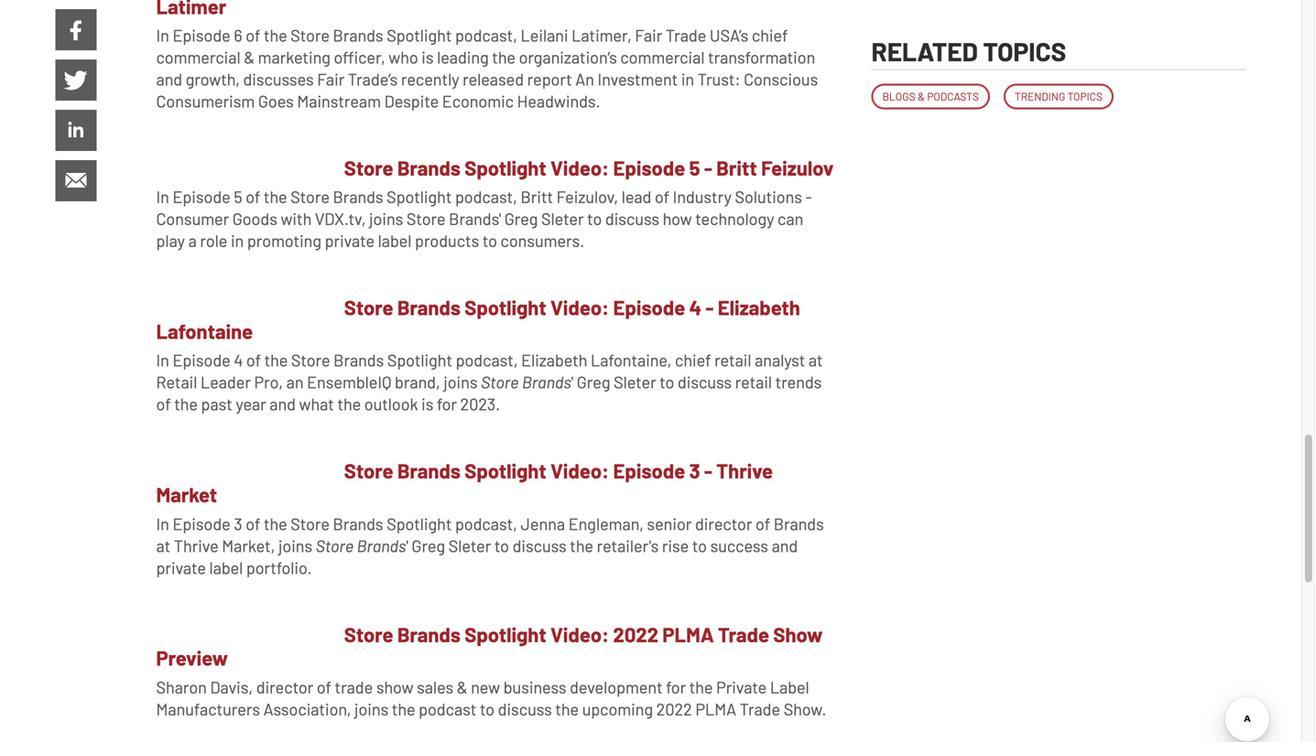Task type: describe. For each thing, give the bounding box(es) containing it.
success
[[711, 536, 769, 556]]

goods
[[232, 209, 277, 229]]

report
[[527, 69, 572, 89]]

store brands spotlight video: episode 5 - britt feizulov link
[[344, 156, 834, 180]]

in episode 6 of the store brands spotlight podcast, leilani latimer, fair trade usa's chief commercial & marketing officer, who is leading the organization's commercial transformation and growth, discusses fair trade's recently released report an investment in trust: conscious consumerism goes mainstream despite economic headwinds.
[[156, 25, 818, 111]]

trade inside in episode 6 of the store brands spotlight podcast, leilani latimer, fair trade usa's chief commercial & marketing officer, who is leading the organization's commercial transformation and growth, discusses fair trade's recently released report an investment in trust: conscious consumerism goes mainstream despite economic headwinds.
[[666, 25, 707, 45]]

store brands spotlight video: 2022 plma trade show preview link
[[156, 623, 823, 671]]

latimer,
[[572, 25, 632, 45]]

label
[[770, 678, 810, 697]]

in episode 4 of the store brands spotlight podcast, elizabeth lafontaine, chief retail analyst at retail leader pro, an ensembleiq brand, joins
[[156, 351, 823, 392]]

is inside in episode 6 of the store brands spotlight podcast, leilani latimer, fair trade usa's chief commercial & marketing officer, who is leading the organization's commercial transformation and growth, discusses fair trade's recently released report an investment in trust: conscious consumerism goes mainstream despite economic headwinds.
[[422, 47, 434, 67]]

of up success
[[756, 514, 771, 534]]

podcast, for elizabeth
[[456, 351, 518, 370]]

market,
[[222, 536, 275, 556]]

usa's
[[710, 25, 749, 45]]

store inside in episode 6 of the store brands spotlight podcast, leilani latimer, fair trade usa's chief commercial & marketing officer, who is leading the organization's commercial transformation and growth, discusses fair trade's recently released report an investment in trust: conscious consumerism goes mainstream despite economic headwinds.
[[291, 25, 330, 45]]

store inside store brands spotlight video: episode 4 - elizabeth lafontaine
[[344, 296, 393, 320]]

store up vdx.tv,
[[344, 156, 393, 180]]

year
[[236, 395, 266, 414]]

2023.
[[460, 395, 500, 414]]

in for in episode 6 of the store brands spotlight podcast, leilani latimer, fair trade usa's chief commercial & marketing officer, who is leading the organization's commercial transformation and growth, discusses fair trade's recently released report an investment in trust: conscious consumerism goes mainstream despite economic headwinds.
[[156, 25, 169, 45]]

store right market,
[[316, 536, 354, 556]]

davis,
[[210, 678, 253, 697]]

the down show
[[392, 700, 416, 719]]

3
[[234, 514, 242, 534]]

store brands spotlight video: episode 4 - elizabeth lafontaine link
[[156, 296, 801, 344]]

outlook
[[364, 395, 418, 414]]

trending topics
[[1015, 90, 1103, 103]]

spotlight inside in episode 3 of the store brands spotlight podcast, jenna engleman, senior director of brands at thrive market, joins
[[387, 514, 452, 534]]

greg for 3 -
[[412, 536, 445, 556]]

marketing
[[258, 47, 331, 67]]

at for store brands spotlight video: episode 3 - thrive market
[[156, 536, 171, 556]]

vdx.tv,
[[315, 209, 366, 229]]

episode up consumer
[[173, 187, 231, 207]]

& for spotlight
[[244, 47, 255, 67]]

feizulov
[[761, 156, 834, 180]]

retail
[[156, 373, 197, 392]]

show.
[[784, 700, 827, 719]]

business
[[504, 678, 567, 697]]

leilani
[[521, 25, 569, 45]]

1 commercial from the left
[[156, 47, 241, 67]]

twitter link
[[55, 60, 97, 101]]

engleman,
[[569, 514, 644, 534]]

of right lead
[[655, 187, 670, 207]]

sleter for 4
[[614, 373, 657, 392]]

of right 3
[[246, 514, 260, 534]]

play
[[156, 231, 185, 251]]

store inside in episode 4 of the store brands spotlight podcast, elizabeth lafontaine, chief retail analyst at retail leader pro, an ensembleiq brand, joins
[[291, 351, 330, 370]]

sleter for 3 -
[[449, 536, 491, 556]]

how
[[663, 209, 692, 229]]

label inside store brands spotlight video: episode 5 - britt feizulov in episode 5 of the store brands spotlight podcast, britt feizulov, lead of industry solutions - consumer goods with vdx.tv, joins store brands' greg sleter to discuss how technology can play a role in promoting private label products to consumers.
[[378, 231, 412, 251]]

store brands spotlight video: 2022 plma trade show preview sharon davis, director of trade show sales & new business development for the private label manufacturers association, joins the podcast to discuss the upcoming 2022 plma trade show.
[[156, 623, 827, 719]]

technology
[[696, 209, 774, 229]]

mainstream
[[297, 91, 381, 111]]

spotlight inside store brands spotlight video: episode 4 - elizabeth lafontaine
[[465, 296, 547, 320]]

store up the 'products'
[[407, 209, 446, 229]]

discuss inside store brands spotlight video: 2022 plma trade show preview sharon davis, director of trade show sales & new business development for the private label manufacturers association, joins the podcast to discuss the upcoming 2022 plma trade show.
[[498, 700, 552, 719]]

to right rise
[[692, 536, 707, 556]]

0 vertical spatial fair
[[635, 25, 663, 45]]

consumerism
[[156, 91, 255, 111]]

an
[[576, 69, 595, 89]]

released
[[463, 69, 524, 89]]

in inside in episode 6 of the store brands spotlight podcast, leilani latimer, fair trade usa's chief commercial & marketing officer, who is leading the organization's commercial transformation and growth, discusses fair trade's recently released report an investment in trust: conscious consumerism goes mainstream despite economic headwinds.
[[681, 69, 695, 89]]

sales
[[417, 678, 454, 697]]

past
[[201, 395, 233, 414]]

investment
[[598, 69, 678, 89]]

podcast
[[419, 700, 477, 719]]

spotlight up brands'
[[465, 156, 547, 180]]

spotlight inside in episode 4 of the store brands spotlight podcast, elizabeth lafontaine, chief retail analyst at retail leader pro, an ensembleiq brand, joins
[[387, 351, 453, 370]]

and inside ' greg sleter to discuss retail trends of the past year and what the outlook is for 2023.
[[270, 395, 296, 414]]

store brands for elizabeth
[[481, 373, 571, 392]]

video: for plma
[[551, 623, 609, 647]]

spotlight inside store brands spotlight video: 2022 plma trade show preview sharon davis, director of trade show sales & new business development for the private label manufacturers association, joins the podcast to discuss the upcoming 2022 plma trade show.
[[465, 623, 547, 647]]

podcast, for leilani
[[455, 25, 518, 45]]

' for elizabeth
[[571, 373, 574, 392]]

facebook link
[[55, 9, 97, 50]]

discuss inside store brands spotlight video: episode 5 - britt feizulov in episode 5 of the store brands spotlight podcast, britt feizulov, lead of industry solutions - consumer goods with vdx.tv, joins store brands' greg sleter to discuss how technology can play a role in promoting private label products to consumers.
[[605, 209, 660, 229]]

episode up lead
[[613, 156, 685, 180]]

development
[[570, 678, 663, 697]]

trade
[[335, 678, 373, 697]]

chief inside in episode 6 of the store brands spotlight podcast, leilani latimer, fair trade usa's chief commercial & marketing officer, who is leading the organization's commercial transformation and growth, discusses fair trade's recently released report an investment in trust: conscious consumerism goes mainstream despite economic headwinds.
[[752, 25, 788, 45]]

show
[[774, 623, 823, 647]]

thrive inside store brands spotlight video: episode 3 - thrive market
[[717, 459, 773, 483]]

4 inside store brands spotlight video: episode 4 - elizabeth lafontaine
[[689, 296, 702, 320]]

officer,
[[334, 47, 385, 67]]

private inside ' greg sleter to discuss the retailer's rise to success and private label portfolio.
[[156, 558, 206, 578]]

new
[[471, 678, 500, 697]]

with
[[281, 209, 312, 229]]

to down feizulov,
[[587, 209, 602, 229]]

role
[[200, 231, 228, 251]]

0 vertical spatial britt
[[717, 156, 757, 180]]

rise
[[662, 536, 689, 556]]

spotlight up the 'products'
[[387, 187, 452, 207]]

store up with
[[291, 187, 330, 207]]

thrive inside in episode 3 of the store brands spotlight podcast, jenna engleman, senior director of brands at thrive market, joins
[[174, 536, 219, 556]]

the up released
[[492, 47, 516, 67]]

1 vertical spatial -
[[806, 187, 812, 207]]

director for podcast, jenna
[[695, 514, 753, 534]]

2 commercial from the left
[[621, 47, 705, 67]]

trade's
[[348, 69, 398, 89]]

0 horizontal spatial fair
[[317, 69, 345, 89]]

' greg sleter to discuss the retailer's rise to success and private label portfolio.
[[156, 536, 798, 578]]

to down podcast, jenna
[[495, 536, 509, 556]]

lafontaine
[[156, 319, 253, 344]]

manufacturers
[[156, 700, 260, 719]]

brands'
[[449, 209, 501, 229]]

the down retail
[[174, 395, 198, 414]]

in episode 3 of the store brands spotlight podcast, jenna engleman, senior director of brands at thrive market, joins
[[156, 514, 824, 556]]

the left private
[[690, 678, 713, 697]]

for inside store brands spotlight video: 2022 plma trade show preview sharon davis, director of trade show sales & new business development for the private label manufacturers association, joins the podcast to discuss the upcoming 2022 plma trade show.
[[666, 678, 686, 697]]

the down business
[[555, 700, 579, 719]]

in for in episode 3 of the store brands spotlight podcast, jenna engleman, senior director of brands at thrive market, joins
[[156, 514, 169, 534]]

of inside in episode 4 of the store brands spotlight podcast, elizabeth lafontaine, chief retail analyst at retail leader pro, an ensembleiq brand, joins
[[246, 351, 261, 370]]

3 -
[[689, 459, 713, 483]]

brands inside store brands spotlight video: 2022 plma trade show preview sharon davis, director of trade show sales & new business development for the private label manufacturers association, joins the podcast to discuss the upcoming 2022 plma trade show.
[[397, 623, 461, 647]]

greg for 4
[[577, 373, 611, 392]]

sharon
[[156, 678, 207, 697]]

the down ensembleiq
[[338, 395, 361, 414]]

joins inside in episode 4 of the store brands spotlight podcast, elizabeth lafontaine, chief retail analyst at retail leader pro, an ensembleiq brand, joins
[[444, 373, 478, 392]]

is inside ' greg sleter to discuss retail trends of the past year and what the outlook is for 2023.
[[422, 395, 434, 414]]

a
[[188, 231, 197, 251]]

upcoming
[[582, 700, 653, 719]]

private
[[716, 678, 767, 697]]

retailer's
[[597, 536, 659, 556]]

an
[[286, 373, 304, 392]]

trending topics link
[[1004, 84, 1114, 109]]

goes
[[258, 91, 294, 111]]

' greg sleter to discuss retail trends of the past year and what the outlook is for 2023.
[[156, 373, 822, 414]]

to down brands'
[[483, 231, 497, 251]]

1 vertical spatial &
[[918, 90, 925, 103]]

email link
[[55, 160, 97, 202]]

1 horizontal spatial 5
[[689, 156, 700, 180]]

association,
[[263, 700, 351, 719]]

to inside ' greg sleter to discuss retail trends of the past year and what the outlook is for 2023.
[[660, 373, 675, 392]]

greg inside store brands spotlight video: episode 5 - britt feizulov in episode 5 of the store brands spotlight podcast, britt feizulov, lead of industry solutions - consumer goods with vdx.tv, joins store brands' greg sleter to discuss how technology can play a role in promoting private label products to consumers.
[[505, 209, 538, 229]]

lafontaine,
[[591, 351, 672, 370]]

conscious
[[744, 69, 818, 89]]

joins inside in episode 3 of the store brands spotlight podcast, jenna engleman, senior director of brands at thrive market, joins
[[278, 536, 313, 556]]

economic
[[442, 91, 514, 111]]

store brands spotlight video: episode 3 - thrive market
[[156, 459, 773, 507]]



Task type: locate. For each thing, give the bounding box(es) containing it.
store brands spotlight video: episode 4 - elizabeth lafontaine
[[156, 296, 801, 344]]

senior
[[647, 514, 692, 534]]

podcast, jenna
[[455, 514, 565, 534]]

1 horizontal spatial fair
[[635, 25, 663, 45]]

store up the 2023.
[[481, 373, 519, 392]]

britt up the solutions
[[717, 156, 757, 180]]

0 horizontal spatial label
[[209, 558, 243, 578]]

in inside store brands spotlight video: episode 5 - britt feizulov in episode 5 of the store brands spotlight podcast, britt feizulov, lead of industry solutions - consumer goods with vdx.tv, joins store brands' greg sleter to discuss how technology can play a role in promoting private label products to consumers.
[[156, 187, 169, 207]]

of inside store brands spotlight video: 2022 plma trade show preview sharon davis, director of trade show sales & new business development for the private label manufacturers association, joins the podcast to discuss the upcoming 2022 plma trade show.
[[317, 678, 332, 697]]

of down retail
[[156, 395, 171, 414]]

in inside in episode 3 of the store brands spotlight podcast, jenna engleman, senior director of brands at thrive market, joins
[[156, 514, 169, 534]]

2 vertical spatial &
[[457, 678, 468, 697]]

elizabeth
[[718, 296, 801, 320], [521, 351, 588, 370]]

& up discusses
[[244, 47, 255, 67]]

3 in from the top
[[156, 351, 169, 370]]

commercial up investment
[[621, 47, 705, 67]]

- for elizabeth
[[706, 296, 714, 320]]

2 vertical spatial sleter
[[449, 536, 491, 556]]

1 horizontal spatial in
[[681, 69, 695, 89]]

1 horizontal spatial for
[[666, 678, 686, 697]]

0 horizontal spatial and
[[156, 69, 182, 89]]

episode up lafontaine,
[[613, 296, 685, 320]]

1 vertical spatial sleter
[[614, 373, 657, 392]]

retail left analyst
[[715, 351, 752, 370]]

video: up development at bottom
[[551, 623, 609, 647]]

- inside store brands spotlight video: episode 4 - elizabeth lafontaine
[[706, 296, 714, 320]]

2 vertical spatial and
[[772, 536, 798, 556]]

headwinds.
[[517, 91, 601, 111]]

the up marketing
[[264, 25, 287, 45]]

episode inside store brands spotlight video: episode 4 - elizabeth lafontaine
[[613, 296, 685, 320]]

retail
[[715, 351, 752, 370], [735, 373, 772, 392]]

facebook image
[[55, 9, 97, 50]]

0 vertical spatial in
[[681, 69, 695, 89]]

twitter image
[[55, 60, 97, 101]]

& inside store brands spotlight video: 2022 plma trade show preview sharon davis, director of trade show sales & new business development for the private label manufacturers association, joins the podcast to discuss the upcoming 2022 plma trade show.
[[457, 678, 468, 697]]

video: up feizulov,
[[551, 156, 609, 180]]

' for market
[[406, 536, 408, 556]]

trends
[[776, 373, 822, 392]]

video: for 4
[[551, 296, 609, 320]]

retail inside in episode 4 of the store brands spotlight podcast, elizabeth lafontaine, chief retail analyst at retail leader pro, an ensembleiq brand, joins
[[715, 351, 752, 370]]

at for store brands spotlight video: episode 4 - elizabeth lafontaine
[[809, 351, 823, 370]]

4 up leader
[[234, 351, 243, 370]]

elizabeth inside store brands spotlight video: episode 4 - elizabeth lafontaine
[[718, 296, 801, 320]]

retail down analyst
[[735, 373, 772, 392]]

sleter up consumers.
[[541, 209, 584, 229]]

store inside in episode 3 of the store brands spotlight podcast, jenna engleman, senior director of brands at thrive market, joins
[[291, 514, 330, 534]]

brands inside in episode 6 of the store brands spotlight podcast, leilani latimer, fair trade usa's chief commercial & marketing officer, who is leading the organization's commercial transformation and growth, discusses fair trade's recently released report an investment in trust: conscious consumerism goes mainstream despite economic headwinds.
[[333, 25, 383, 45]]

for inside ' greg sleter to discuss retail trends of the past year and what the outlook is for 2023.
[[437, 395, 457, 414]]

director inside store brands spotlight video: 2022 plma trade show preview sharon davis, director of trade show sales & new business development for the private label manufacturers association, joins the podcast to discuss the upcoming 2022 plma trade show.
[[256, 678, 314, 697]]

2 horizontal spatial sleter
[[614, 373, 657, 392]]

trade
[[666, 25, 707, 45], [718, 623, 770, 647], [740, 700, 781, 719]]

0 horizontal spatial director
[[256, 678, 314, 697]]

ensembleiq
[[307, 373, 392, 392]]

topics for trending topics
[[1068, 90, 1103, 103]]

3 video: from the top
[[551, 459, 609, 483]]

to
[[587, 209, 602, 229], [483, 231, 497, 251], [660, 373, 675, 392], [495, 536, 509, 556], [692, 536, 707, 556], [480, 700, 495, 719]]

1 vertical spatial '
[[406, 536, 408, 556]]

0 horizontal spatial greg
[[412, 536, 445, 556]]

podcasts
[[927, 90, 979, 103]]

sleter
[[541, 209, 584, 229], [614, 373, 657, 392], [449, 536, 491, 556]]

and inside in episode 6 of the store brands spotlight podcast, leilani latimer, fair trade usa's chief commercial & marketing officer, who is leading the organization's commercial transformation and growth, discusses fair trade's recently released report an investment in trust: conscious consumerism goes mainstream despite economic headwinds.
[[156, 69, 182, 89]]

sleter inside store brands spotlight video: episode 5 - britt feizulov in episode 5 of the store brands spotlight podcast, britt feizulov, lead of industry solutions - consumer goods with vdx.tv, joins store brands' greg sleter to discuss how technology can play a role in promoting private label products to consumers.
[[541, 209, 584, 229]]

podcast, inside store brands spotlight video: episode 5 - britt feizulov in episode 5 of the store brands spotlight podcast, britt feizulov, lead of industry solutions - consumer goods with vdx.tv, joins store brands' greg sleter to discuss how technology can play a role in promoting private label products to consumers.
[[455, 187, 518, 207]]

0 vertical spatial private
[[325, 231, 375, 251]]

brands inside in episode 4 of the store brands spotlight podcast, elizabeth lafontaine, chief retail analyst at retail leader pro, an ensembleiq brand, joins
[[334, 351, 384, 370]]

greg up consumers.
[[505, 209, 538, 229]]

5 up industry
[[689, 156, 700, 180]]

and down an
[[270, 395, 296, 414]]

0 horizontal spatial for
[[437, 395, 457, 414]]

0 vertical spatial '
[[571, 373, 574, 392]]

label inside ' greg sleter to discuss the retailer's rise to success and private label portfolio.
[[209, 558, 243, 578]]

and inside ' greg sleter to discuss the retailer's rise to success and private label portfolio.
[[772, 536, 798, 556]]

fair up mainstream
[[317, 69, 345, 89]]

0 vertical spatial at
[[809, 351, 823, 370]]

in inside store brands spotlight video: episode 5 - britt feizulov in episode 5 of the store brands spotlight podcast, britt feizulov, lead of industry solutions - consumer goods with vdx.tv, joins store brands' greg sleter to discuss how technology can play a role in promoting private label products to consumers.
[[231, 231, 244, 251]]

sleter inside ' greg sleter to discuss retail trends of the past year and what the outlook is for 2023.
[[614, 373, 657, 392]]

1 horizontal spatial '
[[571, 373, 574, 392]]

blogs
[[883, 90, 916, 103]]

joins inside store brands spotlight video: 2022 plma trade show preview sharon davis, director of trade show sales & new business development for the private label manufacturers association, joins the podcast to discuss the upcoming 2022 plma trade show.
[[355, 700, 389, 719]]

video: up lafontaine,
[[551, 296, 609, 320]]

private down vdx.tv,
[[325, 231, 375, 251]]

spotlight up podcast, jenna
[[465, 459, 547, 483]]

in left trust:
[[681, 69, 695, 89]]

1 vertical spatial private
[[156, 558, 206, 578]]

1 vertical spatial in
[[231, 231, 244, 251]]

video: inside store brands spotlight video: episode 3 - thrive market
[[551, 459, 609, 483]]

trade up private
[[718, 623, 770, 647]]

2 video: from the top
[[551, 296, 609, 320]]

spotlight inside in episode 6 of the store brands spotlight podcast, leilani latimer, fair trade usa's chief commercial & marketing officer, who is leading the organization's commercial transformation and growth, discusses fair trade's recently released report an investment in trust: conscious consumerism goes mainstream despite economic headwinds.
[[387, 25, 452, 45]]

private inside store brands spotlight video: episode 5 - britt feizulov in episode 5 of the store brands spotlight podcast, britt feizulov, lead of industry solutions - consumer goods with vdx.tv, joins store brands' greg sleter to discuss how technology can play a role in promoting private label products to consumers.
[[325, 231, 375, 251]]

commercial up "growth,"
[[156, 47, 241, 67]]

elizabeth up ' greg sleter to discuss retail trends of the past year and what the outlook is for 2023.
[[521, 351, 588, 370]]

in up retail
[[156, 351, 169, 370]]

1 vertical spatial fair
[[317, 69, 345, 89]]

episode left 6
[[173, 25, 231, 45]]

brand,
[[395, 373, 440, 392]]

0 vertical spatial sleter
[[541, 209, 584, 229]]

discuss down podcast, jenna
[[513, 536, 567, 556]]

organization's
[[519, 47, 617, 67]]

podcast, up leading
[[455, 25, 518, 45]]

topics
[[983, 36, 1067, 66], [1068, 90, 1103, 103]]

' inside ' greg sleter to discuss retail trends of the past year and what the outlook is for 2023.
[[571, 373, 574, 392]]

1 vertical spatial at
[[156, 536, 171, 556]]

in left 6
[[156, 25, 169, 45]]

1 vertical spatial director
[[256, 678, 314, 697]]

0 horizontal spatial at
[[156, 536, 171, 556]]

of up association,
[[317, 678, 332, 697]]

0 horizontal spatial elizabeth
[[521, 351, 588, 370]]

video: inside store brands spotlight video: 2022 plma trade show preview sharon davis, director of trade show sales & new business development for the private label manufacturers association, joins the podcast to discuss the upcoming 2022 plma trade show.
[[551, 623, 609, 647]]

0 vertical spatial elizabeth
[[718, 296, 801, 320]]

transformation
[[708, 47, 816, 67]]

1 vertical spatial 5
[[234, 187, 242, 207]]

video: for 5
[[551, 156, 609, 180]]

topics right trending
[[1068, 90, 1103, 103]]

episode inside in episode 4 of the store brands spotlight podcast, elizabeth lafontaine, chief retail analyst at retail leader pro, an ensembleiq brand, joins
[[173, 351, 231, 370]]

market
[[156, 483, 217, 507]]

the up goods
[[264, 187, 287, 207]]

0 vertical spatial podcast,
[[455, 25, 518, 45]]

despite
[[384, 91, 439, 111]]

joins right vdx.tv,
[[369, 209, 403, 229]]

at inside in episode 3 of the store brands spotlight podcast, jenna engleman, senior director of brands at thrive market, joins
[[156, 536, 171, 556]]

0 horizontal spatial chief
[[675, 351, 711, 370]]

director up association,
[[256, 678, 314, 697]]

at
[[809, 351, 823, 370], [156, 536, 171, 556]]

0 vertical spatial 4
[[689, 296, 702, 320]]

0 vertical spatial trade
[[666, 25, 707, 45]]

trust:
[[698, 69, 741, 89]]

the inside in episode 4 of the store brands spotlight podcast, elizabeth lafontaine, chief retail analyst at retail leader pro, an ensembleiq brand, joins
[[264, 351, 288, 370]]

of inside in episode 6 of the store brands spotlight podcast, leilani latimer, fair trade usa's chief commercial & marketing officer, who is leading the organization's commercial transformation and growth, discusses fair trade's recently released report an investment in trust: conscious consumerism goes mainstream despite economic headwinds.
[[246, 25, 260, 45]]

trending
[[1015, 90, 1066, 103]]

0 vertical spatial chief
[[752, 25, 788, 45]]

0 vertical spatial greg
[[505, 209, 538, 229]]

lead
[[622, 187, 652, 207]]

private down market
[[156, 558, 206, 578]]

in right role
[[231, 231, 244, 251]]

1 horizontal spatial sleter
[[541, 209, 584, 229]]

the
[[264, 25, 287, 45], [492, 47, 516, 67], [264, 187, 287, 207], [264, 351, 288, 370], [174, 395, 198, 414], [338, 395, 361, 414], [264, 514, 287, 534], [570, 536, 594, 556], [690, 678, 713, 697], [392, 700, 416, 719], [555, 700, 579, 719]]

1 horizontal spatial and
[[270, 395, 296, 414]]

leading
[[437, 47, 489, 67]]

label down market,
[[209, 558, 243, 578]]

0 vertical spatial retail
[[715, 351, 752, 370]]

0 horizontal spatial private
[[156, 558, 206, 578]]

1 vertical spatial plma
[[696, 700, 737, 719]]

1 vertical spatial elizabeth
[[521, 351, 588, 370]]

episode
[[173, 25, 231, 45], [613, 156, 685, 180], [173, 187, 231, 207], [613, 296, 685, 320], [173, 351, 231, 370], [613, 459, 685, 483], [173, 514, 231, 534]]

to inside store brands spotlight video: 2022 plma trade show preview sharon davis, director of trade show sales & new business development for the private label manufacturers association, joins the podcast to discuss the upcoming 2022 plma trade show.
[[480, 700, 495, 719]]

1 horizontal spatial britt
[[717, 156, 757, 180]]

spotlight up who
[[387, 25, 452, 45]]

fair up investment
[[635, 25, 663, 45]]

spotlight up brand,
[[387, 351, 453, 370]]

for
[[437, 395, 457, 414], [666, 678, 686, 697]]

in down market
[[156, 514, 169, 534]]

store
[[291, 25, 330, 45], [344, 156, 393, 180], [291, 187, 330, 207], [407, 209, 446, 229], [344, 296, 393, 320], [291, 351, 330, 370], [481, 373, 519, 392], [344, 459, 393, 483], [291, 514, 330, 534], [316, 536, 354, 556], [344, 623, 393, 647]]

0 horizontal spatial store brands
[[316, 536, 406, 556]]

0 horizontal spatial sleter
[[449, 536, 491, 556]]

episode inside store brands spotlight video: episode 3 - thrive market
[[613, 459, 685, 483]]

4 video: from the top
[[551, 623, 609, 647]]

in for in episode 4 of the store brands spotlight podcast, elizabeth lafontaine, chief retail analyst at retail leader pro, an ensembleiq brand, joins
[[156, 351, 169, 370]]

retail inside ' greg sleter to discuss retail trends of the past year and what the outlook is for 2023.
[[735, 373, 772, 392]]

podcast, up ' greg sleter to discuss retail trends of the past year and what the outlook is for 2023.
[[456, 351, 518, 370]]

0 horizontal spatial &
[[244, 47, 255, 67]]

greg down lafontaine,
[[577, 373, 611, 392]]

1 horizontal spatial topics
[[1068, 90, 1103, 103]]

the inside ' greg sleter to discuss the retailer's rise to success and private label portfolio.
[[570, 536, 594, 556]]

& left new
[[457, 678, 468, 697]]

promoting
[[247, 231, 322, 251]]

2 horizontal spatial and
[[772, 536, 798, 556]]

elizabeth inside in episode 4 of the store brands spotlight podcast, elizabeth lafontaine, chief retail analyst at retail leader pro, an ensembleiq brand, joins
[[521, 351, 588, 370]]

store brands spotlight video: episode 5 - britt feizulov in episode 5 of the store brands spotlight podcast, britt feizulov, lead of industry solutions - consumer goods with vdx.tv, joins store brands' greg sleter to discuss how technology can play a role in promoting private label products to consumers.
[[156, 156, 834, 251]]

1 vertical spatial 4
[[234, 351, 243, 370]]

of up goods
[[246, 187, 260, 207]]

podcast, inside in episode 4 of the store brands spotlight podcast, elizabeth lafontaine, chief retail analyst at retail leader pro, an ensembleiq brand, joins
[[456, 351, 518, 370]]

1 video: from the top
[[551, 156, 609, 180]]

joins up portfolio.
[[278, 536, 313, 556]]

in up consumer
[[156, 187, 169, 207]]

joins down trade
[[355, 700, 389, 719]]

greg inside ' greg sleter to discuss retail trends of the past year and what the outlook is for 2023.
[[577, 373, 611, 392]]

0 vertical spatial plma
[[663, 623, 714, 647]]

to down lafontaine,
[[660, 373, 675, 392]]

1 vertical spatial and
[[270, 395, 296, 414]]

episode inside in episode 6 of the store brands spotlight podcast, leilani latimer, fair trade usa's chief commercial & marketing officer, who is leading the organization's commercial transformation and growth, discusses fair trade's recently released report an investment in trust: conscious consumerism goes mainstream despite economic headwinds.
[[173, 25, 231, 45]]

0 vertical spatial thrive
[[717, 459, 773, 483]]

2022 right 'upcoming'
[[657, 700, 692, 719]]

episode inside in episode 3 of the store brands spotlight podcast, jenna engleman, senior director of brands at thrive market, joins
[[173, 514, 231, 534]]

1 vertical spatial store brands
[[316, 536, 406, 556]]

of up pro,
[[246, 351, 261, 370]]

topics for related topics
[[983, 36, 1067, 66]]

0 horizontal spatial 5
[[234, 187, 242, 207]]

greg inside ' greg sleter to discuss the retailer's rise to success and private label portfolio.
[[412, 536, 445, 556]]

the up pro,
[[264, 351, 288, 370]]

director
[[695, 514, 753, 534], [256, 678, 314, 697]]

elizabeth up analyst
[[718, 296, 801, 320]]

in
[[681, 69, 695, 89], [231, 231, 244, 251]]

0 horizontal spatial topics
[[983, 36, 1067, 66]]

of inside ' greg sleter to discuss retail trends of the past year and what the outlook is for 2023.
[[156, 395, 171, 414]]

email image
[[55, 160, 97, 202]]

in inside in episode 4 of the store brands spotlight podcast, elizabeth lafontaine, chief retail analyst at retail leader pro, an ensembleiq brand, joins
[[156, 351, 169, 370]]

-
[[704, 156, 713, 180], [806, 187, 812, 207], [706, 296, 714, 320]]

store brands
[[481, 373, 571, 392], [316, 536, 406, 556]]

1 horizontal spatial elizabeth
[[718, 296, 801, 320]]

1 vertical spatial britt
[[521, 187, 553, 207]]

linkedin image
[[55, 110, 97, 151]]

'
[[571, 373, 574, 392], [406, 536, 408, 556]]

trade left usa's
[[666, 25, 707, 45]]

and up consumerism
[[156, 69, 182, 89]]

& inside in episode 6 of the store brands spotlight podcast, leilani latimer, fair trade usa's chief commercial & marketing officer, who is leading the organization's commercial transformation and growth, discusses fair trade's recently released report an investment in trust: conscious consumerism goes mainstream despite economic headwinds.
[[244, 47, 255, 67]]

chief inside in episode 4 of the store brands spotlight podcast, elizabeth lafontaine, chief retail analyst at retail leader pro, an ensembleiq brand, joins
[[675, 351, 711, 370]]

joins inside store brands spotlight video: episode 5 - britt feizulov in episode 5 of the store brands spotlight podcast, britt feizulov, lead of industry solutions - consumer goods with vdx.tv, joins store brands' greg sleter to discuss how technology can play a role in promoting private label products to consumers.
[[369, 209, 403, 229]]

0 horizontal spatial commercial
[[156, 47, 241, 67]]

consumer
[[156, 209, 229, 229]]

1 vertical spatial topics
[[1068, 90, 1103, 103]]

the inside store brands spotlight video: episode 5 - britt feizulov in episode 5 of the store brands spotlight podcast, britt feizulov, lead of industry solutions - consumer goods with vdx.tv, joins store brands' greg sleter to discuss how technology can play a role in promoting private label products to consumers.
[[264, 187, 287, 207]]

sleter down podcast, jenna
[[449, 536, 491, 556]]

the inside in episode 3 of the store brands spotlight podcast, jenna engleman, senior director of brands at thrive market, joins
[[264, 514, 287, 534]]

spotlight up new
[[465, 623, 547, 647]]

discuss down lead
[[605, 209, 660, 229]]

0 vertical spatial 2022
[[613, 623, 659, 647]]

director for preview
[[256, 678, 314, 697]]

episode down lafontaine
[[173, 351, 231, 370]]

1 horizontal spatial store brands
[[481, 373, 571, 392]]

britt up consumers.
[[521, 187, 553, 207]]

related topics
[[872, 36, 1067, 66]]

0 vertical spatial -
[[704, 156, 713, 180]]

2022
[[613, 623, 659, 647], [657, 700, 692, 719]]

topics up trending
[[983, 36, 1067, 66]]

0 vertical spatial and
[[156, 69, 182, 89]]

0 vertical spatial 5
[[689, 156, 700, 180]]

discuss up "3 -"
[[678, 373, 732, 392]]

store up trade
[[344, 623, 393, 647]]

store brands spotlight video: episode 3 - thrive market link
[[156, 459, 773, 507]]

joins up the 2023.
[[444, 373, 478, 392]]

at down market
[[156, 536, 171, 556]]

spotlight inside store brands spotlight video: episode 3 - thrive market
[[465, 459, 547, 483]]

commercial
[[156, 47, 241, 67], [621, 47, 705, 67]]

0 horizontal spatial in
[[231, 231, 244, 251]]

1 horizontal spatial private
[[325, 231, 375, 251]]

pro,
[[254, 373, 283, 392]]

1 horizontal spatial &
[[457, 678, 468, 697]]

to down new
[[480, 700, 495, 719]]

1 horizontal spatial chief
[[752, 25, 788, 45]]

thrive
[[717, 459, 773, 483], [174, 536, 219, 556]]

podcast, inside in episode 6 of the store brands spotlight podcast, leilani latimer, fair trade usa's chief commercial & marketing officer, who is leading the organization's commercial transformation and growth, discusses fair trade's recently released report an investment in trust: conscious consumerism goes mainstream despite economic headwinds.
[[455, 25, 518, 45]]

2 vertical spatial podcast,
[[456, 351, 518, 370]]

0 vertical spatial &
[[244, 47, 255, 67]]

discuss
[[605, 209, 660, 229], [678, 373, 732, 392], [513, 536, 567, 556], [498, 700, 552, 719]]

4 inside in episode 4 of the store brands spotlight podcast, elizabeth lafontaine, chief retail analyst at retail leader pro, an ensembleiq brand, joins
[[234, 351, 243, 370]]

1 vertical spatial trade
[[718, 623, 770, 647]]

is down brand,
[[422, 395, 434, 414]]

is up recently
[[422, 47, 434, 67]]

joins
[[369, 209, 403, 229], [444, 373, 478, 392], [278, 536, 313, 556], [355, 700, 389, 719]]

for right development at bottom
[[666, 678, 686, 697]]

0 horizontal spatial britt
[[521, 187, 553, 207]]

1 is from the top
[[422, 47, 434, 67]]

chief right lafontaine,
[[675, 351, 711, 370]]

1 horizontal spatial greg
[[505, 209, 538, 229]]

spotlight
[[387, 25, 452, 45], [465, 156, 547, 180], [387, 187, 452, 207], [465, 296, 547, 320], [387, 351, 453, 370], [465, 459, 547, 483], [387, 514, 452, 534], [465, 623, 547, 647]]

2 is from the top
[[422, 395, 434, 414]]

1 vertical spatial for
[[666, 678, 686, 697]]

1 horizontal spatial 4
[[689, 296, 702, 320]]

1 vertical spatial chief
[[675, 351, 711, 370]]

video: inside store brands spotlight video: episode 4 - elizabeth lafontaine
[[551, 296, 609, 320]]

0 horizontal spatial thrive
[[174, 536, 219, 556]]

fair
[[635, 25, 663, 45], [317, 69, 345, 89]]

sleter inside ' greg sleter to discuss the retailer's rise to success and private label portfolio.
[[449, 536, 491, 556]]

0 horizontal spatial '
[[406, 536, 408, 556]]

who
[[389, 47, 418, 67]]

0 vertical spatial for
[[437, 395, 457, 414]]

related
[[872, 36, 978, 66]]

& for show
[[457, 678, 468, 697]]

1 horizontal spatial at
[[809, 351, 823, 370]]

video: inside store brands spotlight video: episode 5 - britt feizulov in episode 5 of the store brands spotlight podcast, britt feizulov, lead of industry solutions - consumer goods with vdx.tv, joins store brands' greg sleter to discuss how technology can play a role in promoting private label products to consumers.
[[551, 156, 609, 180]]

store up ensembleiq
[[344, 296, 393, 320]]

1 horizontal spatial commercial
[[621, 47, 705, 67]]

brands inside store brands spotlight video: episode 4 - elizabeth lafontaine
[[397, 296, 461, 320]]

trade down private
[[740, 700, 781, 719]]

discuss inside ' greg sleter to discuss the retailer's rise to success and private label portfolio.
[[513, 536, 567, 556]]

episode left "3 -"
[[613, 459, 685, 483]]

& right blogs
[[918, 90, 925, 103]]

discuss inside ' greg sleter to discuss retail trends of the past year and what the outlook is for 2023.
[[678, 373, 732, 392]]

1 vertical spatial thrive
[[174, 536, 219, 556]]

store up portfolio.
[[291, 514, 330, 534]]

chief
[[752, 25, 788, 45], [675, 351, 711, 370]]

0 vertical spatial topics
[[983, 36, 1067, 66]]

0 vertical spatial store brands
[[481, 373, 571, 392]]

video: for 3 -
[[551, 459, 609, 483]]

industry
[[673, 187, 732, 207]]

label left the 'products'
[[378, 231, 412, 251]]

products
[[415, 231, 479, 251]]

analyst
[[755, 351, 806, 370]]

feizulov,
[[557, 187, 618, 207]]

1 vertical spatial is
[[422, 395, 434, 414]]

store brands for market
[[316, 536, 406, 556]]

preview
[[156, 647, 228, 671]]

episode down market
[[173, 514, 231, 534]]

for left the 2023.
[[437, 395, 457, 414]]

blogs & podcasts
[[883, 90, 979, 103]]

4
[[689, 296, 702, 320], [234, 351, 243, 370]]

5
[[689, 156, 700, 180], [234, 187, 242, 207]]

store down outlook
[[344, 459, 393, 483]]

greg down store brands spotlight video: episode 3 - thrive market link
[[412, 536, 445, 556]]

podcast, up brands'
[[455, 187, 518, 207]]

sleter down lafontaine,
[[614, 373, 657, 392]]

1 vertical spatial label
[[209, 558, 243, 578]]

store inside store brands spotlight video: 2022 plma trade show preview sharon davis, director of trade show sales & new business development for the private label manufacturers association, joins the podcast to discuss the upcoming 2022 plma trade show.
[[344, 623, 393, 647]]

brands inside store brands spotlight video: episode 3 - thrive market
[[397, 459, 461, 483]]

2 horizontal spatial &
[[918, 90, 925, 103]]

portfolio.
[[246, 558, 312, 578]]

discuss down business
[[498, 700, 552, 719]]

blogs & podcasts link
[[872, 84, 990, 109]]

director inside in episode 3 of the store brands spotlight podcast, jenna engleman, senior director of brands at thrive market, joins
[[695, 514, 753, 534]]

store up an
[[291, 351, 330, 370]]

consumers.
[[501, 231, 585, 251]]

1 horizontal spatial thrive
[[717, 459, 773, 483]]

' inside ' greg sleter to discuss the retailer's rise to success and private label portfolio.
[[406, 536, 408, 556]]

1 in from the top
[[156, 25, 169, 45]]

of right 6
[[246, 25, 260, 45]]

1 vertical spatial 2022
[[657, 700, 692, 719]]

discusses
[[243, 69, 314, 89]]

1 horizontal spatial director
[[695, 514, 753, 534]]

4 in from the top
[[156, 514, 169, 534]]

label
[[378, 231, 412, 251], [209, 558, 243, 578]]

0 vertical spatial label
[[378, 231, 412, 251]]

in inside in episode 6 of the store brands spotlight podcast, leilani latimer, fair trade usa's chief commercial & marketing officer, who is leading the organization's commercial transformation and growth, discusses fair trade's recently released report an investment in trust: conscious consumerism goes mainstream despite economic headwinds.
[[156, 25, 169, 45]]

2 horizontal spatial greg
[[577, 373, 611, 392]]

2 in from the top
[[156, 187, 169, 207]]

store inside store brands spotlight video: episode 3 - thrive market
[[344, 459, 393, 483]]

1 vertical spatial podcast,
[[455, 187, 518, 207]]

of
[[246, 25, 260, 45], [246, 187, 260, 207], [655, 187, 670, 207], [246, 351, 261, 370], [156, 395, 171, 414], [246, 514, 260, 534], [756, 514, 771, 534], [317, 678, 332, 697]]

at inside in episode 4 of the store brands spotlight podcast, elizabeth lafontaine, chief retail analyst at retail leader pro, an ensembleiq brand, joins
[[809, 351, 823, 370]]

- for britt
[[704, 156, 713, 180]]

private
[[325, 231, 375, 251], [156, 558, 206, 578]]

1 horizontal spatial label
[[378, 231, 412, 251]]

2 vertical spatial trade
[[740, 700, 781, 719]]

leader
[[201, 373, 251, 392]]

5 up goods
[[234, 187, 242, 207]]

podcast,
[[455, 25, 518, 45], [455, 187, 518, 207], [456, 351, 518, 370]]



Task type: vqa. For each thing, say whether or not it's contained in the screenshot.
rightmost Subscribe
no



